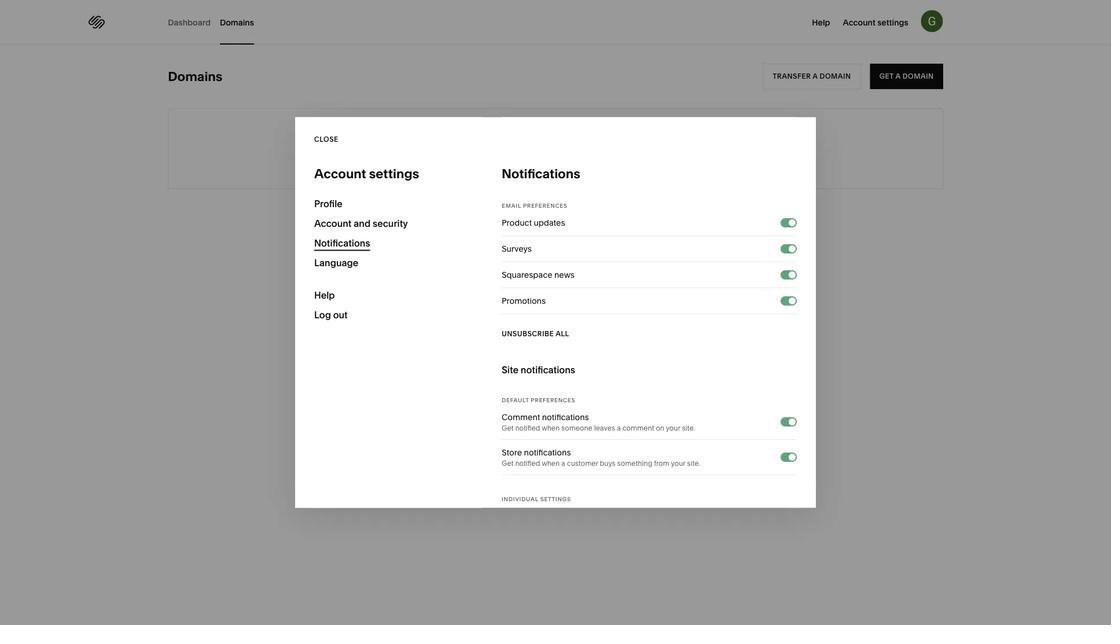 Task type: describe. For each thing, give the bounding box(es) containing it.
notifications for site
[[521, 364, 575, 375]]

a inside store notifications get notified when a customer buys something from your site.
[[562, 459, 566, 467]]

someone
[[562, 424, 593, 432]]

language
[[314, 257, 359, 269]]

something
[[617, 459, 653, 467]]

help for log
[[314, 290, 335, 301]]

get for comment notifications
[[502, 424, 514, 432]]

1 horizontal spatial account settings
[[843, 17, 909, 27]]

dashboard
[[168, 17, 211, 27]]

domains button
[[220, 0, 254, 45]]

updates
[[534, 218, 565, 228]]

0 vertical spatial domains
[[220, 17, 254, 27]]

promotions
[[502, 296, 546, 306]]

product updates
[[502, 218, 565, 228]]

site notifications
[[502, 364, 575, 375]]

and
[[354, 218, 371, 229]]

help for account
[[812, 17, 830, 27]]

log out link
[[314, 305, 464, 325]]

1 vertical spatial domains
[[168, 69, 223, 84]]

get a domain
[[880, 72, 934, 80]]

email preferences
[[502, 202, 568, 209]]

settings inside "link"
[[878, 17, 909, 27]]

email
[[502, 202, 522, 209]]

1 vertical spatial account
[[314, 166, 366, 181]]

all
[[556, 329, 570, 338]]

comment
[[623, 424, 654, 432]]

unsubscribe all
[[502, 329, 570, 338]]

profile link
[[314, 194, 464, 214]]

get for store notifications
[[502, 459, 514, 467]]

security
[[373, 218, 408, 229]]

squarespace news
[[502, 270, 575, 280]]

profile
[[314, 198, 343, 210]]

0 horizontal spatial notifications
[[314, 238, 370, 249]]

site. for comment notifications
[[682, 424, 695, 432]]

squarespace
[[502, 270, 553, 280]]

0 horizontal spatial settings
[[369, 166, 419, 181]]

preferences for default preferences
[[531, 396, 576, 403]]

help link for account settings
[[812, 16, 830, 28]]

individual
[[502, 495, 539, 502]]

domain for get a domain
[[903, 72, 934, 80]]

language link
[[314, 253, 464, 273]]

site
[[502, 364, 519, 375]]

when for comment
[[542, 424, 560, 432]]

news
[[555, 270, 575, 280]]

notified for comment
[[515, 424, 540, 432]]

your for store notifications
[[671, 459, 686, 467]]

notifications for store
[[524, 447, 571, 457]]

account and security
[[314, 218, 408, 229]]

account for profile
[[314, 218, 352, 229]]

comment notifications get notified when someone leaves a comment on your site.
[[502, 412, 695, 432]]

store
[[502, 447, 522, 457]]

comment
[[502, 412, 540, 422]]



Task type: locate. For each thing, give the bounding box(es) containing it.
2 vertical spatial settings
[[540, 495, 571, 502]]

a
[[813, 72, 818, 80], [896, 72, 901, 80], [617, 424, 621, 432], [562, 459, 566, 467]]

notifications up language
[[314, 238, 370, 249]]

help left account settings "link"
[[812, 17, 830, 27]]

2 vertical spatial account
[[314, 218, 352, 229]]

2 vertical spatial notifications
[[524, 447, 571, 457]]

account
[[843, 17, 876, 27], [314, 166, 366, 181], [314, 218, 352, 229]]

site. right on
[[682, 424, 695, 432]]

surveys
[[502, 244, 532, 254]]

domain for transfer a domain
[[820, 72, 851, 80]]

0 vertical spatial help link
[[812, 16, 830, 28]]

notified for store
[[515, 459, 540, 467]]

transfer a domain
[[773, 72, 851, 80]]

a inside 'comment notifications get notified when someone leaves a comment on your site.'
[[617, 424, 621, 432]]

help up log
[[314, 290, 335, 301]]

account settings
[[843, 17, 909, 27], [314, 166, 419, 181]]

2 horizontal spatial settings
[[878, 17, 909, 27]]

1 domain from the left
[[820, 72, 851, 80]]

0 vertical spatial your
[[666, 424, 681, 432]]

1 vertical spatial get
[[502, 424, 514, 432]]

help link for log out
[[314, 286, 464, 305]]

None checkbox
[[789, 219, 796, 226], [789, 297, 796, 304], [789, 418, 796, 425], [789, 219, 796, 226], [789, 297, 796, 304], [789, 418, 796, 425]]

on
[[656, 424, 665, 432]]

get a domain link
[[870, 64, 943, 89]]

your inside store notifications get notified when a customer buys something from your site.
[[671, 459, 686, 467]]

log out
[[314, 309, 348, 321]]

notified down comment
[[515, 424, 540, 432]]

dashboard button
[[168, 0, 211, 45]]

account settings link
[[843, 16, 909, 28]]

notifications
[[502, 166, 581, 181], [314, 238, 370, 249]]

help link down language link
[[314, 286, 464, 305]]

1 vertical spatial notified
[[515, 459, 540, 467]]

site. inside 'comment notifications get notified when someone leaves a comment on your site.'
[[682, 424, 695, 432]]

domains
[[220, 17, 254, 27], [168, 69, 223, 84]]

settings
[[878, 17, 909, 27], [369, 166, 419, 181], [540, 495, 571, 502]]

1 horizontal spatial settings
[[540, 495, 571, 502]]

preferences
[[523, 202, 568, 209], [531, 396, 576, 403]]

1 vertical spatial notifications
[[542, 412, 589, 422]]

1 vertical spatial help
[[314, 290, 335, 301]]

site. inside store notifications get notified when a customer buys something from your site.
[[687, 459, 701, 467]]

your right from
[[671, 459, 686, 467]]

1 horizontal spatial help link
[[812, 16, 830, 28]]

preferences up "updates"
[[523, 202, 568, 209]]

1 notified from the top
[[515, 424, 540, 432]]

when inside 'comment notifications get notified when someone leaves a comment on your site.'
[[542, 424, 560, 432]]

2 vertical spatial get
[[502, 459, 514, 467]]

account for help
[[843, 17, 876, 27]]

get inside store notifications get notified when a customer buys something from your site.
[[502, 459, 514, 467]]

account and security link
[[314, 214, 464, 234]]

notifications up someone
[[542, 412, 589, 422]]

unsubscribe all button
[[502, 323, 570, 344]]

0 horizontal spatial account settings
[[314, 166, 419, 181]]

notified inside store notifications get notified when a customer buys something from your site.
[[515, 459, 540, 467]]

None checkbox
[[789, 245, 796, 252], [789, 271, 796, 278], [789, 454, 796, 461], [789, 245, 796, 252], [789, 271, 796, 278], [789, 454, 796, 461]]

notified down store on the bottom
[[515, 459, 540, 467]]

unsubscribe
[[502, 329, 554, 338]]

domain inside 'get a domain' link
[[903, 72, 934, 80]]

0 horizontal spatial domain
[[820, 72, 851, 80]]

1 vertical spatial settings
[[369, 166, 419, 181]]

get down account settings "link"
[[880, 72, 894, 80]]

domains right dashboard
[[220, 17, 254, 27]]

notifications inside store notifications get notified when a customer buys something from your site.
[[524, 447, 571, 457]]

transfer a domain link
[[763, 64, 861, 89]]

0 vertical spatial site.
[[682, 424, 695, 432]]

leaves
[[594, 424, 615, 432]]

2 when from the top
[[542, 459, 560, 467]]

0 vertical spatial notified
[[515, 424, 540, 432]]

tab list containing dashboard
[[168, 0, 263, 45]]

get inside 'comment notifications get notified when someone leaves a comment on your site.'
[[502, 424, 514, 432]]

when
[[542, 424, 560, 432], [542, 459, 560, 467]]

when inside store notifications get notified when a customer buys something from your site.
[[542, 459, 560, 467]]

when left customer at the bottom right of page
[[542, 459, 560, 467]]

2 domain from the left
[[903, 72, 934, 80]]

notifications up default preferences
[[521, 364, 575, 375]]

tab list
[[168, 0, 263, 45]]

1 horizontal spatial domain
[[903, 72, 934, 80]]

2 notified from the top
[[515, 459, 540, 467]]

account inside "link"
[[843, 17, 876, 27]]

domains down dashboard
[[168, 69, 223, 84]]

site. for store notifications
[[687, 459, 701, 467]]

domain inside transfer a domain link
[[820, 72, 851, 80]]

notifications inside 'comment notifications get notified when someone leaves a comment on your site.'
[[542, 412, 589, 422]]

0 horizontal spatial help
[[314, 290, 335, 301]]

preferences for email preferences
[[523, 202, 568, 209]]

preferences down site notifications
[[531, 396, 576, 403]]

individual settings
[[502, 495, 571, 502]]

customer
[[567, 459, 598, 467]]

close button
[[314, 117, 339, 162]]

get down comment
[[502, 424, 514, 432]]

log
[[314, 309, 331, 321]]

1 when from the top
[[542, 424, 560, 432]]

0 vertical spatial account
[[843, 17, 876, 27]]

your right on
[[666, 424, 681, 432]]

1 vertical spatial account settings
[[314, 166, 419, 181]]

1 vertical spatial your
[[671, 459, 686, 467]]

1 vertical spatial site.
[[687, 459, 701, 467]]

when left someone
[[542, 424, 560, 432]]

notifications for comment
[[542, 412, 589, 422]]

0 vertical spatial preferences
[[523, 202, 568, 209]]

0 vertical spatial account settings
[[843, 17, 909, 27]]

buys
[[600, 459, 616, 467]]

store notifications get notified when a customer buys something from your site.
[[502, 447, 701, 467]]

0 vertical spatial settings
[[878, 17, 909, 27]]

0 vertical spatial notifications
[[502, 166, 581, 181]]

notifications up email preferences
[[502, 166, 581, 181]]

1 vertical spatial preferences
[[531, 396, 576, 403]]

0 vertical spatial notifications
[[521, 364, 575, 375]]

1 vertical spatial notifications
[[314, 238, 370, 249]]

close
[[314, 135, 339, 144]]

get down store on the bottom
[[502, 459, 514, 467]]

0 vertical spatial help
[[812, 17, 830, 27]]

notifications
[[521, 364, 575, 375], [542, 412, 589, 422], [524, 447, 571, 457]]

notified inside 'comment notifications get notified when someone leaves a comment on your site.'
[[515, 424, 540, 432]]

domain
[[820, 72, 851, 80], [903, 72, 934, 80]]

1 horizontal spatial notifications
[[502, 166, 581, 181]]

0 horizontal spatial help link
[[314, 286, 464, 305]]

1 vertical spatial when
[[542, 459, 560, 467]]

default
[[502, 396, 529, 403]]

0 vertical spatial get
[[880, 72, 894, 80]]

default preferences
[[502, 396, 576, 403]]

your inside 'comment notifications get notified when someone leaves a comment on your site.'
[[666, 424, 681, 432]]

when for store
[[542, 459, 560, 467]]

notifications right store on the bottom
[[524, 447, 571, 457]]

help link
[[812, 16, 830, 28], [314, 286, 464, 305]]

get
[[880, 72, 894, 80], [502, 424, 514, 432], [502, 459, 514, 467]]

settings up profile link
[[369, 166, 419, 181]]

your
[[666, 424, 681, 432], [671, 459, 686, 467]]

1 horizontal spatial help
[[812, 17, 830, 27]]

out
[[333, 309, 348, 321]]

settings right individual
[[540, 495, 571, 502]]

settings up the get a domain
[[878, 17, 909, 27]]

notifications link
[[314, 234, 464, 253]]

site. right from
[[687, 459, 701, 467]]

from
[[654, 459, 670, 467]]

site.
[[682, 424, 695, 432], [687, 459, 701, 467]]

transfer
[[773, 72, 811, 80]]

product
[[502, 218, 532, 228]]

help
[[812, 17, 830, 27], [314, 290, 335, 301]]

your for comment notifications
[[666, 424, 681, 432]]

0 vertical spatial when
[[542, 424, 560, 432]]

1 vertical spatial help link
[[314, 286, 464, 305]]

notified
[[515, 424, 540, 432], [515, 459, 540, 467]]

help link left account settings "link"
[[812, 16, 830, 28]]



Task type: vqa. For each thing, say whether or not it's contained in the screenshot.
trial in Digital Analog Website trial expired on Nov 27, 2023
no



